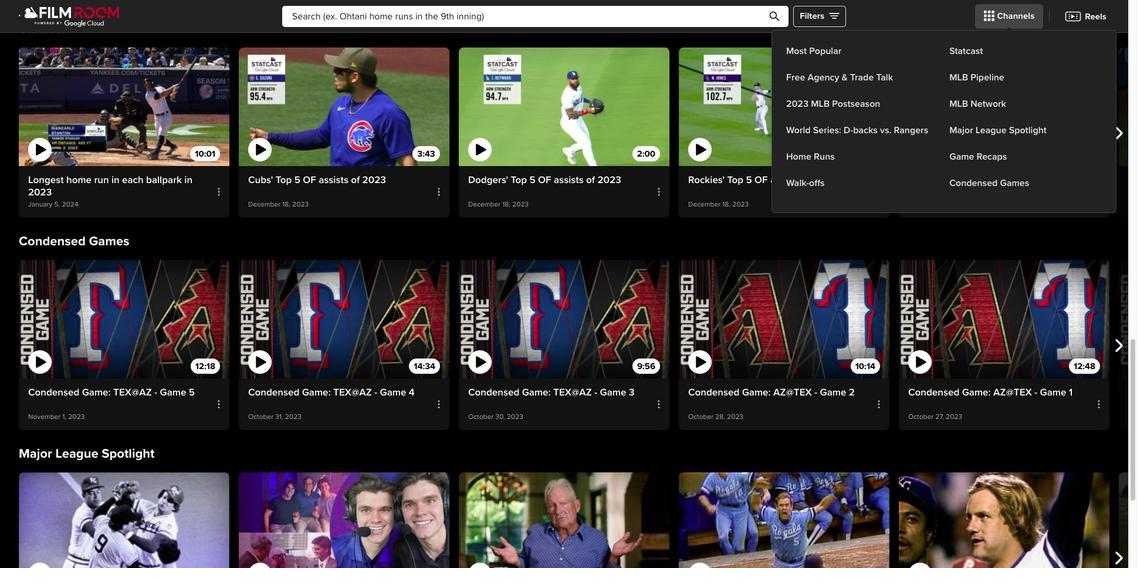 Task type: vqa. For each thing, say whether or not it's contained in the screenshot.
Game: for Condensed Game: AZ@TEX - Game 2
yes



Task type: locate. For each thing, give the bounding box(es) containing it.
0 vertical spatial spotlight
[[1010, 124, 1047, 136]]

december 18, 2023 down rockies'
[[689, 200, 749, 209]]

3 december from the left
[[689, 200, 721, 209]]

october left 30,
[[469, 413, 494, 422]]

october for condensed game: tex@az - game 3
[[469, 413, 494, 422]]

9:56
[[638, 361, 656, 371]]

2023 mlb postseason link
[[781, 92, 887, 116]]

condensed games link down recaps
[[944, 171, 1036, 195]]

2 december from the left
[[469, 200, 501, 209]]

2024
[[62, 200, 78, 209]]

of right "dodgers'"
[[538, 174, 552, 186]]

az@tex for 1
[[994, 386, 1033, 399]]

games
[[1001, 177, 1030, 189], [89, 234, 130, 250]]

- for 4
[[375, 386, 378, 399]]

major league spotlight down 1, at the left of the page
[[19, 446, 155, 462]]

october
[[248, 413, 274, 422], [469, 413, 494, 422], [689, 413, 714, 422], [909, 413, 934, 422]]

0 vertical spatial major league spotlight link
[[944, 119, 1053, 142]]

backs'
[[919, 174, 947, 186]]

october 27, 2023
[[909, 413, 963, 422]]

condensed game: tex@az - game 5
[[28, 386, 195, 399]]

assists for dodgers' top 5 of assists of 2023
[[554, 174, 584, 186]]

free agency & trade talk link
[[781, 66, 900, 89]]

4 of from the left
[[977, 174, 990, 186]]

world series: d-backs vs. rangers link
[[781, 119, 935, 142]]

in
[[112, 174, 120, 186], [185, 174, 193, 186]]

1 horizontal spatial december 18, 2023
[[469, 200, 529, 209]]

2 az@tex from the left
[[994, 386, 1033, 399]]

condensed for condensed game: tex@az - game 4
[[248, 386, 300, 399]]

recaps
[[977, 151, 1008, 163]]

0 horizontal spatial major league spotlight
[[19, 446, 155, 462]]

october left 28,
[[689, 413, 714, 422]]

october left 27,
[[909, 413, 934, 422]]

condensed for condensed games
[[950, 177, 998, 189]]

0 horizontal spatial tex@az
[[113, 386, 152, 399]]

1 vertical spatial major
[[19, 446, 52, 462]]

0 horizontal spatial december 18, 2023
[[248, 200, 309, 209]]

of for cubs' top 5 of assists of 2023
[[351, 174, 360, 186]]

run
[[94, 174, 109, 186]]

october for condensed game: tex@az - game 4
[[248, 413, 274, 422]]

1 horizontal spatial 18,
[[503, 200, 511, 209]]

mlb pipeline link
[[944, 66, 1011, 89]]

mlb film room - powered by google cloud image
[[19, 5, 120, 27]]

mlb left pipeline
[[950, 72, 969, 83]]

2 horizontal spatial december 18, 2023
[[689, 200, 749, 209]]

december 18, 2023 for cubs'
[[248, 200, 309, 209]]

condensed up october 30, 2023
[[469, 386, 520, 399]]

4 of from the left
[[1025, 174, 1034, 186]]

league
[[976, 124, 1007, 136], [55, 446, 98, 462]]

major league spotlight up recaps
[[950, 124, 1047, 136]]

talk
[[877, 72, 894, 83]]

top right rockies'
[[728, 174, 744, 186]]

major for the topmost major league spotlight link
[[950, 124, 974, 136]]

series:
[[814, 124, 842, 136]]

3 - from the left
[[595, 386, 598, 399]]

1 - from the left
[[154, 386, 157, 399]]

network
[[971, 98, 1007, 110]]

major league spotlight link down 1, at the left of the page
[[19, 446, 155, 462]]

5 - from the left
[[1035, 386, 1038, 399]]

of
[[303, 174, 316, 186], [538, 174, 552, 186], [755, 174, 768, 186], [977, 174, 990, 186]]

1 october from the left
[[248, 413, 274, 422]]

condensed game: tex@az - game 4 image
[[239, 260, 450, 379]]

december down rockies'
[[689, 200, 721, 209]]

mlb left 'network'
[[950, 98, 969, 110]]

1 horizontal spatial tex@az
[[334, 386, 372, 399]]

1 vertical spatial condensed games
[[19, 234, 130, 250]]

1 of from the left
[[303, 174, 316, 186]]

game for condensed game: az@tex - game 2
[[821, 386, 847, 399]]

assists
[[319, 174, 349, 186], [554, 174, 584, 186], [771, 174, 801, 186], [993, 174, 1022, 186]]

1 vertical spatial major league spotlight
[[19, 446, 155, 462]]

2 game: from the left
[[302, 386, 331, 399]]

1 assists from the left
[[319, 174, 349, 186]]

5 for cubs'
[[295, 174, 301, 186]]

3 october from the left
[[689, 413, 714, 422]]

0 horizontal spatial in
[[112, 174, 120, 186]]

major inside major league spotlight link
[[950, 124, 974, 136]]

3 18, from the left
[[723, 200, 731, 209]]

condensed game: az@tex - game 1 image
[[900, 260, 1110, 379]]

1 tex@az from the left
[[113, 386, 152, 399]]

december 18, 2023 down "dodgers'"
[[469, 200, 529, 209]]

dodgers' top 5 of assists of 2023
[[469, 174, 622, 186]]

of left walk-
[[755, 174, 768, 186]]

2
[[849, 386, 855, 399]]

1 december from the left
[[248, 200, 281, 209]]

3 game: from the left
[[522, 386, 551, 399]]

3 of from the left
[[755, 174, 768, 186]]

1 horizontal spatial d-
[[909, 174, 919, 186]]

top right backs'
[[949, 174, 966, 186]]

condensed up october 31, 2023 at the bottom of the page
[[248, 386, 300, 399]]

statcast
[[19, 21, 66, 37], [950, 45, 984, 57]]

october left 31,
[[248, 413, 274, 422]]

game for condensed game: tex@az - game 3
[[600, 386, 627, 399]]

&
[[842, 72, 848, 83]]

game: for condensed game: az@tex - game 2
[[743, 386, 771, 399]]

az@tex
[[774, 386, 812, 399], [994, 386, 1033, 399]]

1 vertical spatial d-
[[909, 174, 919, 186]]

0 horizontal spatial spotlight
[[102, 446, 155, 462]]

0 horizontal spatial d-
[[844, 124, 854, 136]]

october 31, 2023
[[248, 413, 302, 422]]

assists for cubs' top 5 of assists of 2023
[[319, 174, 349, 186]]

condensed games down recaps
[[950, 177, 1030, 189]]

3 of from the left
[[803, 174, 812, 186]]

1 horizontal spatial in
[[185, 174, 193, 186]]

of
[[351, 174, 360, 186], [587, 174, 595, 186], [803, 174, 812, 186], [1025, 174, 1034, 186]]

december
[[248, 200, 281, 209], [469, 200, 501, 209], [689, 200, 721, 209]]

5 game: from the left
[[963, 386, 992, 399]]

4 october from the left
[[909, 413, 934, 422]]

0 horizontal spatial major league spotlight link
[[19, 446, 155, 462]]

31,
[[275, 413, 283, 422]]

27,
[[936, 413, 945, 422]]

1 horizontal spatial statcast link
[[944, 39, 990, 63]]

18, down rockies'
[[723, 200, 731, 209]]

channels
[[998, 11, 1035, 21]]

mlbn presents: brett - pine tar image
[[679, 473, 890, 568]]

3 assists from the left
[[771, 174, 801, 186]]

walk-
[[787, 177, 810, 189]]

0 vertical spatial condensed games link
[[944, 171, 1036, 195]]

popular
[[810, 45, 842, 57]]

major league spotlight link up recaps
[[944, 119, 1053, 142]]

18, down cubs' top 5 of assists of 2023
[[283, 200, 291, 209]]

league for bottom major league spotlight link
[[55, 446, 98, 462]]

of for cubs'
[[303, 174, 316, 186]]

december 18, 2023
[[248, 200, 309, 209], [469, 200, 529, 209], [689, 200, 749, 209]]

games down longest home run in each ballpark in 2023 january 5, 2024 in the left top of the page
[[89, 234, 130, 250]]

2 of from the left
[[587, 174, 595, 186]]

in right the "run"
[[112, 174, 120, 186]]

condensed games link down 2024
[[19, 234, 130, 250]]

2 december 18, 2023 from the left
[[469, 200, 529, 209]]

free agency & trade talk
[[787, 72, 894, 83]]

1 december 18, 2023 from the left
[[248, 200, 309, 209]]

d- down rangers
[[909, 174, 919, 186]]

2 assists from the left
[[554, 174, 584, 186]]

world series: d-backs vs. rangers
[[787, 124, 929, 136]]

cubs'
[[248, 174, 273, 186]]

2023 mlb postseason
[[787, 98, 881, 110]]

18, for rockies'
[[723, 200, 731, 209]]

condensed for condensed game: az@tex - game 2
[[689, 386, 740, 399]]

october for condensed game: az@tex - game 2
[[689, 413, 714, 422]]

2023
[[787, 98, 809, 110], [363, 174, 386, 186], [598, 174, 622, 186], [815, 174, 838, 186], [1036, 174, 1060, 186], [28, 186, 52, 199], [292, 200, 309, 209], [513, 200, 529, 209], [733, 200, 749, 209], [68, 413, 85, 422], [285, 413, 302, 422], [507, 413, 524, 422], [728, 413, 744, 422], [947, 413, 963, 422]]

condensed
[[950, 177, 998, 189], [19, 234, 86, 250], [28, 386, 79, 399], [248, 386, 300, 399], [469, 386, 520, 399], [689, 386, 740, 399], [909, 386, 960, 399]]

brett - 1980 world series image
[[900, 473, 1110, 568]]

18, down "dodgers'"
[[503, 200, 511, 209]]

top for dodgers'
[[511, 174, 527, 186]]

each
[[122, 174, 144, 186]]

game for condensed game: tex@az - game 4
[[380, 386, 407, 399]]

18, for cubs'
[[283, 200, 291, 209]]

0 vertical spatial major league spotlight
[[950, 124, 1047, 136]]

top right the cubs'
[[276, 174, 292, 186]]

1 horizontal spatial major
[[950, 124, 974, 136]]

2 tex@az from the left
[[334, 386, 372, 399]]

mlb network
[[950, 98, 1007, 110]]

of inside 'd-backs' top 5 of assists of 2023' link
[[977, 174, 990, 186]]

2 top from the left
[[511, 174, 527, 186]]

league down 1, at the left of the page
[[55, 446, 98, 462]]

0 vertical spatial league
[[976, 124, 1007, 136]]

2 horizontal spatial 18,
[[723, 200, 731, 209]]

december 18, 2023 for dodgers'
[[469, 200, 529, 209]]

d- right series:
[[844, 124, 854, 136]]

1 game: from the left
[[82, 386, 111, 399]]

filters
[[800, 11, 825, 21]]

mlb for mlb network
[[950, 98, 969, 110]]

of down game recaps link
[[977, 174, 990, 186]]

0 horizontal spatial condensed games link
[[19, 234, 130, 250]]

2 in from the left
[[185, 174, 193, 186]]

2 - from the left
[[375, 386, 378, 399]]

Free text search text field
[[282, 6, 789, 27]]

3 top from the left
[[728, 174, 744, 186]]

in right ballpark
[[185, 174, 193, 186]]

top right "dodgers'"
[[511, 174, 527, 186]]

condensed up october 28, 2023
[[689, 386, 740, 399]]

1 vertical spatial statcast
[[950, 45, 984, 57]]

1 az@tex from the left
[[774, 386, 812, 399]]

condensed game: az@tex - game 1
[[909, 386, 1073, 399]]

3 tex@az from the left
[[554, 386, 592, 399]]

most
[[787, 45, 807, 57]]

major league spotlight for the topmost major league spotlight link
[[950, 124, 1047, 136]]

condensed inside "link"
[[950, 177, 998, 189]]

4 assists from the left
[[993, 174, 1022, 186]]

1 horizontal spatial statcast
[[950, 45, 984, 57]]

3 december 18, 2023 from the left
[[689, 200, 749, 209]]

4
[[409, 386, 415, 399]]

major down mlb network
[[950, 124, 974, 136]]

0 horizontal spatial statcast
[[19, 21, 66, 37]]

mlb network link
[[944, 92, 1013, 116]]

december 18, 2023 for rockies'
[[689, 200, 749, 209]]

2 october from the left
[[469, 413, 494, 422]]

2 horizontal spatial tex@az
[[554, 386, 592, 399]]

0 vertical spatial games
[[1001, 177, 1030, 189]]

game for condensed game: tex@az - game 5
[[160, 386, 186, 399]]

0 vertical spatial d-
[[844, 124, 854, 136]]

1 horizontal spatial condensed games
[[950, 177, 1030, 189]]

games down recaps
[[1001, 177, 1030, 189]]

1 horizontal spatial major league spotlight
[[950, 124, 1047, 136]]

of for dodgers'
[[538, 174, 552, 186]]

1 top from the left
[[276, 174, 292, 186]]

major league spotlight
[[950, 124, 1047, 136], [19, 446, 155, 462]]

reels
[[1086, 11, 1107, 21]]

statcast link
[[19, 21, 66, 37], [944, 39, 990, 63]]

condensed down game recaps link
[[950, 177, 998, 189]]

tex@az
[[113, 386, 152, 399], [334, 386, 372, 399], [554, 386, 592, 399]]

condensed up october 27, 2023
[[909, 386, 960, 399]]

1 horizontal spatial major league spotlight link
[[944, 119, 1053, 142]]

major down the november
[[19, 446, 52, 462]]

world
[[787, 124, 811, 136]]

game for condensed game: az@tex - game 1
[[1041, 386, 1067, 399]]

4 - from the left
[[815, 386, 818, 399]]

assists for rockies' top 5 of assists of 2023
[[771, 174, 801, 186]]

0 horizontal spatial condensed games
[[19, 234, 130, 250]]

2 of from the left
[[538, 174, 552, 186]]

0 horizontal spatial league
[[55, 446, 98, 462]]

2023 inside longest home run in each ballpark in 2023 january 5, 2024
[[28, 186, 52, 199]]

condensed games down 2024
[[19, 234, 130, 250]]

cooperstown goes bananas image
[[1120, 473, 1138, 568]]

1 horizontal spatial az@tex
[[994, 386, 1033, 399]]

december 18, 2023 down the cubs'
[[248, 200, 309, 209]]

of right the cubs'
[[303, 174, 316, 186]]

mlb down "agency" at the right top of page
[[812, 98, 830, 110]]

1 horizontal spatial december
[[469, 200, 501, 209]]

condensed up november 1, 2023
[[28, 386, 79, 399]]

4 game: from the left
[[743, 386, 771, 399]]

game
[[950, 151, 975, 163], [160, 386, 186, 399], [380, 386, 407, 399], [600, 386, 627, 399], [821, 386, 847, 399], [1041, 386, 1067, 399]]

1 vertical spatial spotlight
[[102, 446, 155, 462]]

league up recaps
[[976, 124, 1007, 136]]

mlb
[[950, 72, 969, 83], [812, 98, 830, 110], [950, 98, 969, 110]]

1 in from the left
[[112, 174, 120, 186]]

0 horizontal spatial games
[[89, 234, 130, 250]]

spotlight
[[1010, 124, 1047, 136], [102, 446, 155, 462]]

0 horizontal spatial az@tex
[[774, 386, 812, 399]]

0 horizontal spatial major
[[19, 446, 52, 462]]

3:43
[[418, 148, 435, 159]]

2 horizontal spatial december
[[689, 200, 721, 209]]

condensed game: tex@az - game 4
[[248, 386, 415, 399]]

12:48
[[1075, 361, 1096, 371]]

farthest 2023 hr in each ballpark image
[[19, 48, 230, 166]]

major league spotlight link
[[944, 119, 1053, 142], [19, 446, 155, 462]]

0 horizontal spatial 18,
[[283, 200, 291, 209]]

1 horizontal spatial spotlight
[[1010, 124, 1047, 136]]

0 vertical spatial major
[[950, 124, 974, 136]]

condensed games
[[950, 177, 1030, 189], [19, 234, 130, 250]]

2 18, from the left
[[503, 200, 511, 209]]

game: for condensed game: tex@az - game 5
[[82, 386, 111, 399]]

major league spotlight for bottom major league spotlight link
[[19, 446, 155, 462]]

home
[[66, 174, 92, 186]]

december down "dodgers'"
[[469, 200, 501, 209]]

condensed game: tex@az - game 5 image
[[19, 260, 230, 379]]

0 vertical spatial statcast link
[[19, 21, 66, 37]]

14:34
[[414, 361, 436, 371]]

top for cubs'
[[276, 174, 292, 186]]

1 18, from the left
[[283, 200, 291, 209]]

game:
[[82, 386, 111, 399], [302, 386, 331, 399], [522, 386, 551, 399], [743, 386, 771, 399], [963, 386, 992, 399]]

1 vertical spatial league
[[55, 446, 98, 462]]

5
[[295, 174, 301, 186], [530, 174, 536, 186], [747, 174, 753, 186], [968, 174, 974, 186], [189, 386, 195, 399]]

0 horizontal spatial december
[[248, 200, 281, 209]]

1 of from the left
[[351, 174, 360, 186]]

top for rockies'
[[728, 174, 744, 186]]

1 horizontal spatial league
[[976, 124, 1007, 136]]

december down the cubs'
[[248, 200, 281, 209]]

1 horizontal spatial games
[[1001, 177, 1030, 189]]

pipeline
[[971, 72, 1005, 83]]



Task type: describe. For each thing, give the bounding box(es) containing it.
5 for rockies'
[[747, 174, 753, 186]]

5 for dodgers'
[[530, 174, 536, 186]]

offs
[[810, 177, 825, 189]]

condensed game: tex@az - game 3
[[469, 386, 635, 399]]

of for rockies' top 5 of assists of 2023
[[803, 174, 812, 186]]

agency
[[808, 72, 840, 83]]

2:00
[[637, 148, 656, 159]]

longest
[[28, 174, 64, 186]]

brett - denkinger's call image
[[459, 473, 670, 568]]

filters button
[[794, 6, 847, 27]]

condensed for condensed game: tex@az - game 5
[[28, 386, 79, 399]]

dodgers' top 5 of assists of 2023 image
[[459, 48, 670, 166]]

condensed for condensed game: tex@az - game 3
[[469, 386, 520, 399]]

reels button
[[1056, 4, 1116, 28]]

- for 5
[[154, 386, 157, 399]]

most popular link
[[781, 39, 848, 63]]

- for 3
[[595, 386, 598, 399]]

game: for condensed game: az@tex - game 1
[[963, 386, 992, 399]]

channels button
[[976, 4, 1044, 28]]

november 1, 2023
[[28, 413, 85, 422]]

10:14
[[856, 361, 876, 371]]

12:18
[[195, 361, 215, 371]]

condensed down the 5,
[[19, 234, 86, 250]]

october for condensed game: az@tex - game 1
[[909, 413, 934, 422]]

28,
[[716, 413, 726, 422]]

condensed game: tex@az - game 3 image
[[459, 260, 670, 379]]

1 vertical spatial condensed games link
[[19, 234, 130, 250]]

game: for condensed game: tex@az - game 3
[[522, 386, 551, 399]]

0 vertical spatial statcast
[[19, 21, 66, 37]]

cubs' top 5 of assists of 2023 image
[[239, 48, 450, 166]]

of for dodgers' top 5 of assists of 2023
[[587, 174, 595, 186]]

dodgers'
[[469, 174, 509, 186]]

home runs
[[787, 151, 835, 163]]

mets' top 5 of assists of 2023 image
[[1120, 48, 1138, 166]]

cubs' top 5 of assists of 2023
[[248, 174, 386, 186]]

condensed game: az@tex - game 2
[[689, 386, 855, 399]]

game recaps link
[[944, 145, 1014, 169]]

rangers
[[895, 124, 929, 136]]

condensed game: az@tex - game 2 image
[[679, 260, 890, 379]]

home runs link
[[781, 145, 841, 169]]

george brett vs. graig nettles image
[[19, 473, 230, 568]]

rockies' top 5 of assists of 2023
[[689, 174, 838, 186]]

ballpark
[[146, 174, 182, 186]]

30,
[[496, 413, 505, 422]]

november
[[28, 413, 61, 422]]

backs
[[854, 124, 878, 136]]

rockies' top 5 of assists of 2023 image
[[679, 48, 890, 166]]

most popular
[[787, 45, 842, 57]]

d-backs' top 5 of assists of 2023
[[909, 174, 1060, 186]]

1,
[[62, 413, 66, 422]]

mlb pipeline
[[950, 72, 1005, 83]]

1 vertical spatial statcast link
[[944, 39, 990, 63]]

condensed for condensed game: az@tex - game 1
[[909, 386, 960, 399]]

of for rockies'
[[755, 174, 768, 186]]

game recaps
[[950, 151, 1008, 163]]

18, for dodgers'
[[503, 200, 511, 209]]

game: for condensed game: tex@az - game 4
[[302, 386, 331, 399]]

tex@az for 4
[[334, 386, 372, 399]]

october 28, 2023
[[689, 413, 744, 422]]

- for 1
[[1035, 386, 1038, 399]]

3
[[629, 386, 635, 399]]

5,
[[54, 200, 60, 209]]

walk-offs
[[787, 177, 825, 189]]

tex@az for 3
[[554, 386, 592, 399]]

1
[[1070, 386, 1073, 399]]

home
[[787, 151, 812, 163]]

trade
[[851, 72, 874, 83]]

1 vertical spatial major league spotlight link
[[19, 446, 155, 462]]

10:01
[[195, 148, 215, 159]]

mlb for mlb pipeline
[[950, 72, 969, 83]]

january
[[28, 200, 52, 209]]

rockies'
[[689, 174, 725, 186]]

runs
[[814, 151, 835, 163]]

1 vertical spatial games
[[89, 234, 130, 250]]

condensed game: az@phi - game 7 image
[[1120, 260, 1138, 379]]

free
[[787, 72, 806, 83]]

walk-offs link
[[781, 171, 831, 195]]

1 horizontal spatial condensed games link
[[944, 171, 1036, 195]]

0 vertical spatial condensed games
[[950, 177, 1030, 189]]

4 top from the left
[[949, 174, 966, 186]]

d-backs' top 5 of assists of 2023 image
[[900, 48, 1110, 166]]

december for rockies'
[[689, 200, 721, 209]]

major for bottom major league spotlight link
[[19, 446, 52, 462]]

postseason
[[833, 98, 881, 110]]

az@tex for 2
[[774, 386, 812, 399]]

december for dodgers'
[[469, 200, 501, 209]]

d-backs' top 5 of assists of 2023 link
[[900, 48, 1110, 218]]

tex@az for 5
[[113, 386, 152, 399]]

vs.
[[881, 124, 892, 136]]

october 30, 2023
[[469, 413, 524, 422]]

caray on image
[[239, 473, 450, 568]]

longest home run in each ballpark in 2023 january 5, 2024
[[28, 174, 193, 209]]

- for 2
[[815, 386, 818, 399]]

december for cubs'
[[248, 200, 281, 209]]

league for the topmost major league spotlight link
[[976, 124, 1007, 136]]

0 horizontal spatial statcast link
[[19, 21, 66, 37]]



